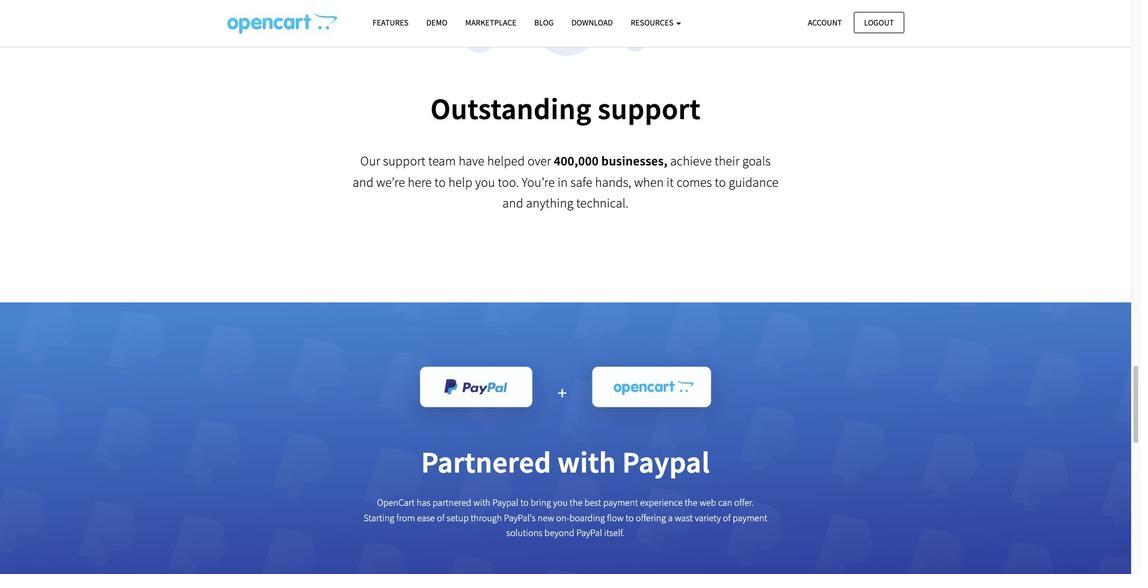 Task type: describe. For each thing, give the bounding box(es) containing it.
0 horizontal spatial and
[[353, 174, 374, 190]]

demo link
[[418, 12, 456, 33]]

hands,
[[595, 174, 632, 190]]

bring
[[531, 497, 551, 509]]

resources
[[631, 17, 675, 28]]

marketplace
[[465, 17, 517, 28]]

itself.
[[604, 527, 625, 539]]

to down their
[[715, 174, 726, 190]]

experience
[[640, 497, 683, 509]]

paypal
[[577, 527, 602, 539]]

partnered
[[433, 497, 472, 509]]

can
[[718, 497, 732, 509]]

web
[[700, 497, 716, 509]]

solutions
[[506, 527, 543, 539]]

over
[[528, 153, 551, 169]]

1 horizontal spatial payment
[[733, 512, 768, 524]]

1 horizontal spatial and
[[503, 195, 524, 211]]

paypal's
[[504, 512, 536, 524]]

comes
[[677, 174, 712, 190]]

when
[[634, 174, 664, 190]]

1 of from the left
[[437, 512, 445, 524]]

a
[[668, 512, 673, 524]]

2 of from the left
[[723, 512, 731, 524]]

from
[[397, 512, 415, 524]]

0 horizontal spatial payment
[[603, 497, 638, 509]]

support for outstanding
[[598, 91, 701, 128]]

download link
[[563, 12, 622, 33]]

resources link
[[622, 12, 690, 33]]

to left 'help'
[[435, 174, 446, 190]]

download
[[572, 17, 613, 28]]

through
[[471, 512, 502, 524]]

help
[[449, 174, 473, 190]]

you inside achieve their goals and we're here to help you too. you're in safe hands, when it comes to guidance and anything technical.
[[475, 174, 495, 190]]

2 the from the left
[[685, 497, 698, 509]]

blog
[[534, 17, 554, 28]]

on-
[[556, 512, 570, 524]]

0 vertical spatial paypal
[[622, 444, 710, 482]]

helped
[[487, 153, 525, 169]]

support for our
[[383, 153, 426, 169]]

team
[[428, 153, 456, 169]]

anything
[[526, 195, 574, 211]]

setup
[[447, 512, 469, 524]]

blog link
[[526, 12, 563, 33]]

features link
[[364, 12, 418, 33]]

has
[[417, 497, 431, 509]]

offer.
[[734, 497, 754, 509]]

marketplace link
[[456, 12, 526, 33]]



Task type: vqa. For each thing, say whether or not it's contained in the screenshot.
itself.
yes



Task type: locate. For each thing, give the bounding box(es) containing it.
you left too. on the top
[[475, 174, 495, 190]]

you
[[475, 174, 495, 190], [553, 497, 568, 509]]

support up we're in the left top of the page
[[383, 153, 426, 169]]

logout
[[864, 17, 894, 28]]

here
[[408, 174, 432, 190]]

1 vertical spatial support
[[383, 153, 426, 169]]

you inside the opencart has partnered with paypal to bring you the best payment experience the web can offer. starting from ease of setup through paypal's new on-boarding flow to offering a wast variety of payment solutions beyond paypal itself.
[[553, 497, 568, 509]]

partnered with paypal
[[421, 444, 710, 482]]

and down our
[[353, 174, 374, 190]]

payment
[[603, 497, 638, 509], [733, 512, 768, 524]]

technical.
[[576, 195, 629, 211]]

paypal up experience
[[622, 444, 710, 482]]

the left web
[[685, 497, 698, 509]]

0 horizontal spatial support
[[383, 153, 426, 169]]

400,000
[[554, 153, 599, 169]]

outstanding
[[431, 91, 592, 128]]

+
[[558, 382, 567, 405]]

opencart
[[377, 497, 415, 509]]

support
[[598, 91, 701, 128], [383, 153, 426, 169]]

with up through
[[474, 497, 491, 509]]

paypal inside the opencart has partnered with paypal to bring you the best payment experience the web can offer. starting from ease of setup through paypal's new on-boarding flow to offering a wast variety of payment solutions beyond paypal itself.
[[493, 497, 519, 509]]

0 horizontal spatial of
[[437, 512, 445, 524]]

1 vertical spatial with
[[474, 497, 491, 509]]

wast
[[675, 512, 693, 524]]

best
[[585, 497, 601, 509]]

goals
[[743, 153, 771, 169]]

with inside the opencart has partnered with paypal to bring you the best payment experience the web can offer. starting from ease of setup through paypal's new on-boarding flow to offering a wast variety of payment solutions beyond paypal itself.
[[474, 497, 491, 509]]

too.
[[498, 174, 519, 190]]

account link
[[798, 12, 852, 33]]

1 vertical spatial payment
[[733, 512, 768, 524]]

and down too. on the top
[[503, 195, 524, 211]]

variety
[[695, 512, 721, 524]]

the left best
[[570, 497, 583, 509]]

of right ease
[[437, 512, 445, 524]]

boarding
[[570, 512, 605, 524]]

we're
[[376, 174, 405, 190]]

with
[[558, 444, 616, 482], [474, 497, 491, 509]]

to right flow
[[626, 512, 634, 524]]

it
[[667, 174, 674, 190]]

0 vertical spatial you
[[475, 174, 495, 190]]

to
[[435, 174, 446, 190], [715, 174, 726, 190], [521, 497, 529, 509], [626, 512, 634, 524]]

demo
[[426, 17, 448, 28]]

their
[[715, 153, 740, 169]]

our support team have helped over 400,000 businesses,
[[360, 153, 668, 169]]

1 the from the left
[[570, 497, 583, 509]]

our
[[360, 153, 380, 169]]

achieve
[[670, 153, 712, 169]]

features
[[373, 17, 409, 28]]

partnered
[[421, 444, 552, 482]]

0 vertical spatial payment
[[603, 497, 638, 509]]

account
[[808, 17, 842, 28]]

achieve their goals and we're here to help you too. you're in safe hands, when it comes to guidance and anything technical.
[[353, 153, 779, 211]]

0 vertical spatial with
[[558, 444, 616, 482]]

1 vertical spatial you
[[553, 497, 568, 509]]

payment up flow
[[603, 497, 638, 509]]

outstanding support
[[431, 91, 701, 128]]

0 horizontal spatial paypal
[[493, 497, 519, 509]]

1 vertical spatial and
[[503, 195, 524, 211]]

opencart cloud image
[[227, 12, 337, 34]]

safe
[[571, 174, 593, 190]]

1 horizontal spatial paypal
[[622, 444, 710, 482]]

0 vertical spatial support
[[598, 91, 701, 128]]

guidance
[[729, 174, 779, 190]]

new
[[538, 512, 554, 524]]

1 horizontal spatial you
[[553, 497, 568, 509]]

1 horizontal spatial of
[[723, 512, 731, 524]]

have
[[459, 153, 485, 169]]

opencart has partnered with paypal to bring you the best payment experience the web can offer. starting from ease of setup through paypal's new on-boarding flow to offering a wast variety of payment solutions beyond paypal itself.
[[364, 497, 768, 539]]

and
[[353, 174, 374, 190], [503, 195, 524, 211]]

with up best
[[558, 444, 616, 482]]

1 vertical spatial paypal
[[493, 497, 519, 509]]

payment down offer.
[[733, 512, 768, 524]]

support up businesses,
[[598, 91, 701, 128]]

of
[[437, 512, 445, 524], [723, 512, 731, 524]]

1 horizontal spatial support
[[598, 91, 701, 128]]

flow
[[607, 512, 624, 524]]

1 horizontal spatial with
[[558, 444, 616, 482]]

0 horizontal spatial the
[[570, 497, 583, 509]]

you're
[[522, 174, 555, 190]]

beyond
[[545, 527, 575, 539]]

businesses,
[[602, 153, 668, 169]]

the
[[570, 497, 583, 509], [685, 497, 698, 509]]

1 horizontal spatial the
[[685, 497, 698, 509]]

paypal
[[622, 444, 710, 482], [493, 497, 519, 509]]

in
[[558, 174, 568, 190]]

of down can
[[723, 512, 731, 524]]

0 horizontal spatial with
[[474, 497, 491, 509]]

0 vertical spatial and
[[353, 174, 374, 190]]

to up paypal's
[[521, 497, 529, 509]]

ease
[[417, 512, 435, 524]]

0 horizontal spatial you
[[475, 174, 495, 190]]

you up on-
[[553, 497, 568, 509]]

offering
[[636, 512, 666, 524]]

paypal up paypal's
[[493, 497, 519, 509]]

starting
[[364, 512, 395, 524]]

logout link
[[854, 12, 904, 33]]



